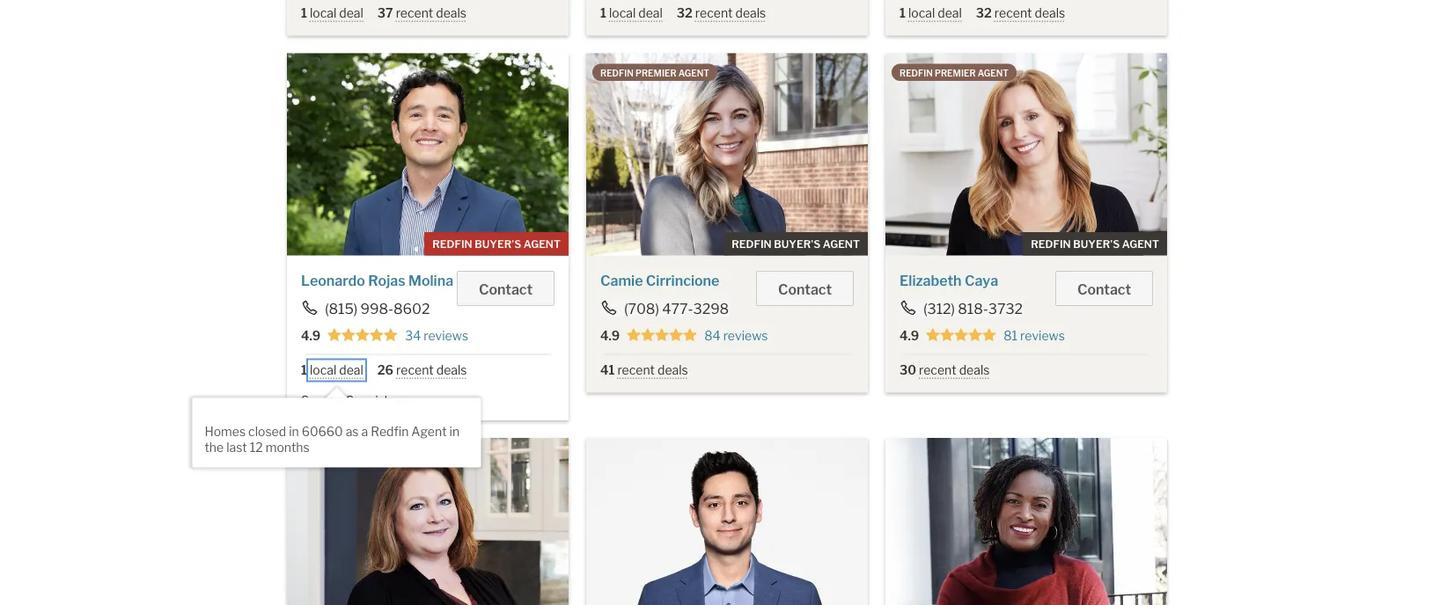 Task type: describe. For each thing, give the bounding box(es) containing it.
rating 4.9 out of 5 element for 477-
[[627, 328, 698, 344]]

photo of camie cirrincione image
[[587, 53, 868, 256]]

(708)
[[624, 300, 660, 317]]

elizabeth
[[900, 272, 962, 289]]

2 in from the left
[[450, 425, 460, 440]]

(312) 818-3732
[[924, 300, 1023, 317]]

26 recent deals
[[378, 363, 467, 378]]

leonardo rojas molina link
[[301, 272, 454, 289]]

34
[[405, 328, 421, 343]]

photo of elizabeth caya image
[[886, 53, 1168, 256]]

8602
[[394, 300, 430, 317]]

redfin
[[371, 425, 409, 440]]

(815) 998-8602
[[325, 300, 430, 317]]

premier for caya
[[935, 68, 976, 78]]

1 buyer's from the left
[[475, 238, 521, 250]]

rating 4.9 out of 5 element for 998-
[[328, 328, 398, 344]]

local deal
[[310, 363, 364, 378]]

camie cirrincione link
[[601, 272, 720, 289]]

agent
[[412, 425, 447, 440]]

1 32 from the left
[[677, 5, 693, 20]]

0 horizontal spatial redfin premier agent
[[301, 453, 410, 463]]

3 1 local deal from the left
[[900, 5, 962, 20]]

0 horizontal spatial premier
[[336, 453, 377, 463]]

1 in from the left
[[289, 425, 299, 440]]

contact button for (815) 998-8602
[[457, 271, 555, 306]]

1 redfin buyer's agent from the left
[[433, 238, 561, 250]]

contact button for (312) 818-3732
[[1056, 271, 1154, 306]]

37
[[378, 5, 393, 20]]

redfin buyer's agent for camie cirrincione
[[732, 238, 860, 250]]

(708) 477-3298
[[624, 300, 729, 317]]

30
[[900, 363, 917, 378]]

speaks
[[301, 394, 343, 409]]

premier for cirrincione
[[636, 68, 677, 78]]

998-
[[361, 300, 394, 317]]

closed
[[248, 425, 286, 440]]

60660
[[302, 425, 343, 440]]

818-
[[958, 300, 989, 317]]

contact button for (708) 477-3298
[[757, 271, 854, 306]]

camie cirrincione
[[601, 272, 720, 289]]

(815)
[[325, 300, 358, 317]]

elizabeth caya
[[900, 272, 999, 289]]

37 recent deals
[[378, 5, 467, 20]]

30 recent deals
[[900, 363, 990, 378]]

elizabeth caya link
[[900, 272, 999, 289]]

buyer's for camie cirrincione
[[774, 238, 821, 250]]

rojas
[[368, 272, 406, 289]]

photo of miguel lopez image
[[587, 438, 868, 606]]

homes closed in 60660 as a redfin agent in the last 12 months
[[205, 425, 460, 455]]

leonardo
[[301, 272, 365, 289]]

redfin buyer's agent for elizabeth caya
[[1031, 238, 1160, 250]]

reviews for (708) 477-3298
[[724, 328, 768, 343]]

a
[[362, 425, 368, 440]]

photo of leonardo rojas molina image
[[287, 53, 569, 256]]

41
[[601, 363, 615, 378]]

reviews for (815) 998-8602
[[424, 328, 469, 343]]

last
[[226, 440, 247, 455]]

photo of wanda austin-wingood image
[[886, 438, 1168, 606]]

buyer's for elizabeth caya
[[1074, 238, 1120, 250]]

84
[[705, 328, 721, 343]]

speaks spanish
[[301, 394, 392, 409]]

4.9 for (312) 818-3732
[[900, 328, 920, 343]]

redfin premier agent for cirrincione
[[601, 68, 710, 78]]



Task type: locate. For each thing, give the bounding box(es) containing it.
2 buyer's from the left
[[774, 238, 821, 250]]

34 reviews
[[405, 328, 469, 343]]

reviews right 81
[[1021, 328, 1065, 343]]

1 horizontal spatial 4.9
[[601, 328, 620, 343]]

in
[[289, 425, 299, 440], [450, 425, 460, 440]]

redfin premier agent
[[601, 68, 710, 78], [900, 68, 1009, 78], [301, 453, 410, 463]]

contact for (815) 998-8602
[[479, 281, 533, 298]]

2 rating 4.9 out of 5 element from the left
[[627, 328, 698, 344]]

(815) 998-8602 button
[[301, 300, 431, 317]]

2 horizontal spatial rating 4.9 out of 5 element
[[927, 328, 997, 344]]

3 contact button from the left
[[1056, 271, 1154, 306]]

3 4.9 from the left
[[900, 328, 920, 343]]

1 horizontal spatial redfin buyer's agent
[[732, 238, 860, 250]]

1 horizontal spatial reviews
[[724, 328, 768, 343]]

molina
[[409, 272, 454, 289]]

1 4.9 from the left
[[301, 328, 321, 343]]

4.9 up 30
[[900, 328, 920, 343]]

2 32 from the left
[[976, 5, 992, 20]]

deals
[[436, 5, 467, 20], [736, 5, 766, 20], [1035, 5, 1066, 20], [437, 363, 467, 378], [658, 363, 688, 378], [960, 363, 990, 378]]

homes
[[205, 425, 246, 440]]

contact
[[479, 281, 533, 298], [779, 281, 832, 298], [1078, 281, 1132, 298]]

reviews
[[424, 328, 469, 343], [724, 328, 768, 343], [1021, 328, 1065, 343]]

0 horizontal spatial contact
[[479, 281, 533, 298]]

41 recent deals
[[601, 363, 688, 378]]

1 reviews from the left
[[424, 328, 469, 343]]

cirrincione
[[646, 272, 720, 289]]

0 horizontal spatial in
[[289, 425, 299, 440]]

4.9 up local deal
[[301, 328, 321, 343]]

32
[[677, 5, 693, 20], [976, 5, 992, 20]]

2 redfin buyer's agent from the left
[[732, 238, 860, 250]]

2 4.9 from the left
[[601, 328, 620, 343]]

1 horizontal spatial 32
[[976, 5, 992, 20]]

477-
[[662, 300, 694, 317]]

1 horizontal spatial 1 local deal
[[601, 5, 663, 20]]

rating 4.9 out of 5 element down (312) 818-3732 button
[[927, 328, 997, 344]]

2 32 recent deals from the left
[[976, 5, 1066, 20]]

26
[[378, 363, 394, 378]]

2 reviews from the left
[[724, 328, 768, 343]]

homes closed in 60660 as a redfin agent in the last 12 months dialog
[[192, 388, 481, 468]]

redfin premier agent for caya
[[900, 68, 1009, 78]]

1 contact from the left
[[479, 281, 533, 298]]

0 horizontal spatial buyer's
[[475, 238, 521, 250]]

rating 4.9 out of 5 element
[[328, 328, 398, 344], [627, 328, 698, 344], [927, 328, 997, 344]]

3 contact from the left
[[1078, 281, 1132, 298]]

reviews right 84
[[724, 328, 768, 343]]

redfin buyer's agent
[[433, 238, 561, 250], [732, 238, 860, 250], [1031, 238, 1160, 250]]

1 1 local deal from the left
[[301, 5, 364, 20]]

3298
[[694, 300, 729, 317]]

1 horizontal spatial in
[[450, 425, 460, 440]]

12
[[250, 440, 263, 455]]

months
[[266, 440, 310, 455]]

agent
[[679, 68, 710, 78], [978, 68, 1009, 78], [524, 238, 561, 250], [823, 238, 860, 250], [1123, 238, 1160, 250], [379, 453, 410, 463]]

0 horizontal spatial contact button
[[457, 271, 555, 306]]

photo of tara leinenweber image
[[287, 438, 569, 606]]

1 horizontal spatial contact
[[779, 281, 832, 298]]

contact button up 81 reviews
[[1056, 271, 1154, 306]]

4.9
[[301, 328, 321, 343], [601, 328, 620, 343], [900, 328, 920, 343]]

2 horizontal spatial 4.9
[[900, 328, 920, 343]]

0 horizontal spatial 1 local deal
[[301, 5, 364, 20]]

4.9 for (815) 998-8602
[[301, 328, 321, 343]]

1 contact button from the left
[[457, 271, 555, 306]]

0 horizontal spatial 32 recent deals
[[677, 5, 766, 20]]

3 rating 4.9 out of 5 element from the left
[[927, 328, 997, 344]]

contact button right molina
[[457, 271, 555, 306]]

spanish
[[346, 394, 392, 409]]

2 horizontal spatial premier
[[935, 68, 976, 78]]

2 horizontal spatial reviews
[[1021, 328, 1065, 343]]

deal
[[339, 5, 364, 20], [639, 5, 663, 20], [938, 5, 962, 20], [339, 363, 364, 378]]

1
[[301, 5, 307, 20], [601, 5, 607, 20], [900, 5, 906, 20], [301, 363, 307, 378]]

1 horizontal spatial rating 4.9 out of 5 element
[[627, 328, 698, 344]]

81 reviews
[[1004, 328, 1065, 343]]

84 reviews
[[705, 328, 768, 343]]

rating 4.9 out of 5 element for 818-
[[927, 328, 997, 344]]

1 horizontal spatial contact button
[[757, 271, 854, 306]]

as
[[346, 425, 359, 440]]

local
[[310, 5, 337, 20], [609, 5, 636, 20], [909, 5, 935, 20], [310, 363, 337, 378]]

3 reviews from the left
[[1021, 328, 1065, 343]]

reviews for (312) 818-3732
[[1021, 328, 1065, 343]]

redfin
[[601, 68, 634, 78], [900, 68, 933, 78], [433, 238, 473, 250], [732, 238, 772, 250], [1031, 238, 1071, 250], [301, 453, 335, 463]]

caya
[[965, 272, 999, 289]]

reviews right '34'
[[424, 328, 469, 343]]

1 32 recent deals from the left
[[677, 5, 766, 20]]

camie
[[601, 272, 643, 289]]

1 horizontal spatial premier
[[636, 68, 677, 78]]

2 horizontal spatial buyer's
[[1074, 238, 1120, 250]]

0 horizontal spatial rating 4.9 out of 5 element
[[328, 328, 398, 344]]

1 horizontal spatial redfin premier agent
[[601, 68, 710, 78]]

contact for (312) 818-3732
[[1078, 281, 1132, 298]]

recent
[[396, 5, 434, 20], [696, 5, 733, 20], [995, 5, 1033, 20], [396, 363, 434, 378], [618, 363, 655, 378], [919, 363, 957, 378]]

buyer's
[[475, 238, 521, 250], [774, 238, 821, 250], [1074, 238, 1120, 250]]

81
[[1004, 328, 1018, 343]]

0 horizontal spatial redfin buyer's agent
[[433, 238, 561, 250]]

rating 4.9 out of 5 element down the (708) 477-3298 'button'
[[627, 328, 698, 344]]

in up months
[[289, 425, 299, 440]]

32 recent deals
[[677, 5, 766, 20], [976, 5, 1066, 20]]

rating 4.9 out of 5 element down the (815) 998-8602 button
[[328, 328, 398, 344]]

2 horizontal spatial contact
[[1078, 281, 1132, 298]]

0 horizontal spatial 4.9
[[301, 328, 321, 343]]

2 horizontal spatial contact button
[[1056, 271, 1154, 306]]

2 horizontal spatial 1 local deal
[[900, 5, 962, 20]]

in right agent
[[450, 425, 460, 440]]

contact button up 84 reviews
[[757, 271, 854, 306]]

contact button
[[457, 271, 555, 306], [757, 271, 854, 306], [1056, 271, 1154, 306]]

2 horizontal spatial redfin premier agent
[[900, 68, 1009, 78]]

(312) 818-3732 button
[[900, 300, 1024, 317]]

(312)
[[924, 300, 955, 317]]

2 contact from the left
[[779, 281, 832, 298]]

contact for (708) 477-3298
[[779, 281, 832, 298]]

2 1 local deal from the left
[[601, 5, 663, 20]]

(708) 477-3298 button
[[601, 300, 730, 317]]

2 horizontal spatial redfin buyer's agent
[[1031, 238, 1160, 250]]

1 horizontal spatial 32 recent deals
[[976, 5, 1066, 20]]

3732
[[989, 300, 1023, 317]]

2 contact button from the left
[[757, 271, 854, 306]]

0 horizontal spatial 32
[[677, 5, 693, 20]]

1 local deal
[[301, 5, 364, 20], [601, 5, 663, 20], [900, 5, 962, 20]]

4.9 for (708) 477-3298
[[601, 328, 620, 343]]

3 buyer's from the left
[[1074, 238, 1120, 250]]

4.9 up 41
[[601, 328, 620, 343]]

0 horizontal spatial reviews
[[424, 328, 469, 343]]

3 redfin buyer's agent from the left
[[1031, 238, 1160, 250]]

1 horizontal spatial buyer's
[[774, 238, 821, 250]]

leonardo rojas molina
[[301, 272, 454, 289]]

the
[[205, 440, 224, 455]]

premier
[[636, 68, 677, 78], [935, 68, 976, 78], [336, 453, 377, 463]]

1 rating 4.9 out of 5 element from the left
[[328, 328, 398, 344]]



Task type: vqa. For each thing, say whether or not it's contained in the screenshot.
759-
no



